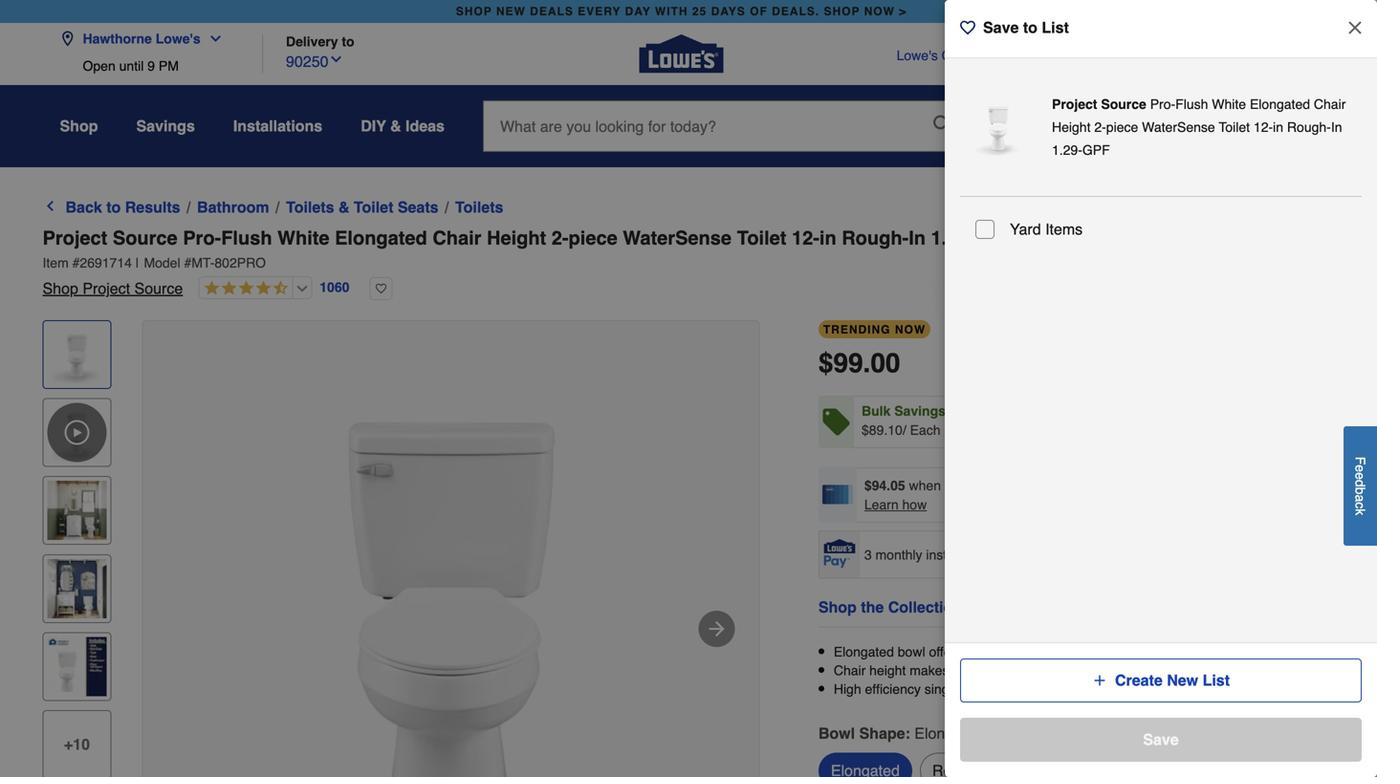 Task type: locate. For each thing, give the bounding box(es) containing it.
1 horizontal spatial to
[[342, 34, 354, 49]]

bowl
[[818, 725, 855, 742]]

0 horizontal spatial piece
[[569, 227, 618, 249]]

1 vertical spatial pro-
[[183, 227, 221, 249]]

elongated
[[1250, 97, 1310, 112], [335, 227, 427, 249], [834, 645, 894, 660], [915, 725, 983, 742]]

for down bathrooms
[[1166, 663, 1182, 679]]

0 horizontal spatial flush
[[221, 227, 272, 249]]

in
[[1331, 120, 1342, 135], [909, 227, 926, 249]]

pro- up the mt-
[[183, 227, 221, 249]]

when up how
[[909, 478, 941, 493]]

0 horizontal spatial 2-
[[552, 227, 569, 249]]

source up notifications at the top of the page
[[1101, 97, 1147, 112]]

easier
[[1126, 663, 1163, 679]]

toilet left 8 "button" at right
[[1219, 120, 1250, 135]]

rough- down "8"
[[1287, 120, 1331, 135]]

1 horizontal spatial #
[[184, 255, 192, 271]]

now
[[864, 5, 895, 18], [895, 323, 926, 337]]

1 horizontal spatial &
[[390, 117, 401, 135]]

weekly ad
[[1143, 48, 1206, 63]]

day.
[[1255, 478, 1279, 493]]

$
[[818, 348, 833, 379]]

source up |
[[113, 227, 178, 249]]

b
[[1353, 487, 1368, 495]]

1 vertical spatial save
[[1143, 731, 1179, 749]]

0 horizontal spatial toilet
[[354, 198, 393, 216]]

e up the b
[[1353, 472, 1368, 480]]

height inside 'pro-flush white elongated chair height 2-piece watersense toilet 12-in rough-in 1.29-gpf'
[[1052, 120, 1091, 135]]

height down toilets link
[[487, 227, 546, 249]]

up
[[1108, 663, 1123, 679]]

savings down pm
[[136, 117, 195, 135]]

0 vertical spatial now
[[864, 5, 895, 18]]

1 horizontal spatial 12-
[[1254, 120, 1273, 135]]

1 horizontal spatial toilets
[[455, 198, 503, 216]]

shop down open
[[60, 117, 98, 135]]

0 horizontal spatial chair
[[433, 227, 481, 249]]

lowe's pro link
[[1229, 46, 1303, 65]]

diy & ideas button
[[361, 109, 445, 143]]

shop
[[60, 117, 98, 135], [43, 280, 78, 297], [818, 599, 857, 616]]

toilets right bathroom
[[286, 198, 334, 216]]

2 horizontal spatial toilet
[[1219, 120, 1250, 135]]

k
[[1353, 509, 1368, 516]]

&
[[390, 117, 401, 135], [338, 198, 350, 216]]

1 shop from the left
[[456, 5, 492, 18]]

watersense up notifications at the top of the page
[[1142, 120, 1215, 135]]

now left > on the top
[[864, 5, 895, 18]]

1 horizontal spatial in
[[1273, 120, 1283, 135]]

1 horizontal spatial shop
[[824, 5, 860, 18]]

$89.10/
[[862, 423, 906, 438]]

new
[[1167, 672, 1198, 690]]

1 vertical spatial piece
[[569, 227, 618, 249]]

0 horizontal spatial height
[[487, 227, 546, 249]]

0 vertical spatial you
[[1052, 423, 1074, 438]]

flush
[[1176, 97, 1208, 112], [221, 227, 272, 249]]

12-
[[1254, 120, 1273, 135], [792, 227, 820, 249]]

(10.0%
[[944, 423, 987, 438]]

learn how button
[[864, 495, 927, 515]]

0 vertical spatial heart outline image
[[960, 20, 975, 35]]

1 vertical spatial when
[[909, 478, 941, 493]]

project inside project source pro-flush white elongated chair height 2-piece watersense toilet 12-in rough-in 1.29-gpf item # 2691714 | model # mt-802pro
[[43, 227, 107, 249]]

rough-
[[1287, 120, 1331, 135], [842, 227, 909, 249]]

save to list
[[983, 19, 1069, 36]]

now up '00'
[[895, 323, 926, 337]]

save down 'by'
[[1143, 731, 1179, 749]]

lowe's for lowe's pro
[[1229, 48, 1270, 63]]

& left "seats"
[[338, 198, 350, 216]]

0 horizontal spatial watersense
[[623, 227, 732, 249]]

# right item
[[72, 255, 80, 271]]

1 vertical spatial for
[[1166, 663, 1182, 679]]

2 vertical spatial toilet
[[737, 227, 787, 249]]

lowe's inside button
[[156, 31, 200, 46]]

0 vertical spatial shop
[[60, 117, 98, 135]]

you left buy at right
[[1052, 423, 1074, 438]]

chair up high
[[834, 663, 866, 679]]

flush down ad
[[1176, 97, 1208, 112]]

when inside bulk savings $89.10/ each (10.0% off) when you buy 3+
[[1016, 423, 1048, 438]]

0 vertical spatial when
[[1016, 423, 1048, 438]]

0 vertical spatial in
[[1331, 120, 1342, 135]]

1 vertical spatial list
[[1203, 672, 1230, 690]]

toilet inside project source pro-flush white elongated chair height 2-piece watersense toilet 12-in rough-in 1.29-gpf item # 2691714 | model # mt-802pro
[[737, 227, 787, 249]]

1 horizontal spatial chair
[[834, 663, 866, 679]]

2 shop from the left
[[824, 5, 860, 18]]

project source image
[[968, 97, 1029, 158]]

0 vertical spatial piece
[[1106, 120, 1138, 135]]

1 vertical spatial watersense
[[623, 227, 732, 249]]

1.29- down the lowe's home improvement lists icon
[[1052, 142, 1083, 158]]

yard
[[1010, 220, 1041, 238]]

lpf
[[1070, 682, 1084, 697]]

0 horizontal spatial chevron down image
[[200, 31, 223, 46]]

chair down toilets link
[[433, 227, 481, 249]]

bathroom link
[[197, 196, 269, 219]]

0 vertical spatial rough-
[[1287, 120, 1331, 135]]

search image
[[933, 115, 952, 134]]

0 horizontal spatial 1.29-
[[931, 227, 975, 249]]

model
[[144, 255, 180, 271]]

.
[[863, 348, 871, 379]]

0 horizontal spatial 12-
[[792, 227, 820, 249]]

toilet inside 'pro-flush white elongated chair height 2-piece watersense toilet 12-in rough-in 1.29-gpf'
[[1219, 120, 1250, 135]]

lowe's
[[156, 31, 200, 46], [897, 48, 938, 63], [1229, 48, 1270, 63]]

chevron left image
[[43, 198, 58, 214]]

2 horizontal spatial lowe's
[[1229, 48, 1270, 63]]

gpf
[[1083, 142, 1110, 158], [975, 227, 1014, 249]]

chevron down image inside 90250 button
[[329, 52, 344, 67]]

0 horizontal spatial for
[[1067, 645, 1082, 660]]

1 vertical spatial toilet
[[354, 198, 393, 216]]

shop left new
[[456, 5, 492, 18]]

lowe's inside "link"
[[897, 48, 938, 63]]

heart outline image up credit
[[960, 20, 975, 35]]

0 vertical spatial 12-
[[1254, 120, 1273, 135]]

1 horizontal spatial for
[[1166, 663, 1182, 679]]

project up lists
[[1052, 97, 1097, 112]]

0 vertical spatial height
[[1052, 120, 1091, 135]]

title image
[[47, 325, 107, 384], [47, 481, 107, 541], [47, 559, 107, 619], [47, 637, 107, 697]]

lowe's home improvement cart image
[[1280, 112, 1303, 135]]

0 vertical spatial 1.29-
[[1052, 142, 1083, 158]]

1 horizontal spatial in
[[1331, 120, 1342, 135]]

0 horizontal spatial &
[[338, 198, 350, 216]]

1 vertical spatial savings
[[894, 404, 946, 419]]

close image
[[1346, 18, 1365, 37]]

collection
[[888, 599, 962, 616]]

elongated inside elongated bowl offers an ideal solution for smaller bathrooms and powder rooms chair height makes sitting down and standing up easier for most adults high efficiency single flush 1.28 gpf/4.8 lpf  powered by fluidmaster
[[834, 645, 894, 660]]

pro
[[1274, 48, 1303, 63]]

90250
[[286, 53, 329, 70]]

elongated bowl offers an ideal solution for smaller bathrooms and powder rooms chair height makes sitting down and standing up easier for most adults high efficiency single flush 1.28 gpf/4.8 lpf  powered by fluidmaster
[[834, 645, 1311, 697]]

when right off)
[[1016, 423, 1048, 438]]

0 horizontal spatial gpf
[[975, 227, 1014, 249]]

3 title image from the top
[[47, 559, 107, 619]]

save inside button
[[1143, 731, 1179, 749]]

results
[[125, 198, 180, 216]]

shape
[[859, 725, 905, 742]]

chair inside elongated bowl offers an ideal solution for smaller bathrooms and powder rooms chair height makes sitting down and standing up easier for most adults high efficiency single flush 1.28 gpf/4.8 lpf  powered by fluidmaster
[[834, 663, 866, 679]]

on
[[1089, 478, 1104, 493]]

1 vertical spatial chevron down image
[[329, 52, 344, 67]]

elongated down toilets & toilet seats link
[[335, 227, 427, 249]]

toilet left "seats"
[[354, 198, 393, 216]]

and
[[1200, 645, 1222, 660], [1027, 663, 1050, 679]]

pro-flush white elongated chair height 2-piece watersense toilet 12-in rough-in 1.29-gpf
[[1052, 97, 1346, 158]]

1 vertical spatial heart outline image
[[370, 277, 392, 300]]

chat invite button image
[[1290, 707, 1348, 766]]

& inside button
[[390, 117, 401, 135]]

1 horizontal spatial 1.29-
[[1052, 142, 1083, 158]]

deals
[[530, 5, 574, 18]]

lowe's up pm
[[156, 31, 200, 46]]

2- inside 'pro-flush white elongated chair height 2-piece watersense toilet 12-in rough-in 1.29-gpf'
[[1094, 120, 1106, 135]]

0 horizontal spatial in
[[819, 227, 836, 249]]

chevron down image
[[200, 31, 223, 46], [329, 52, 344, 67]]

1 horizontal spatial white
[[1212, 97, 1246, 112]]

1 vertical spatial 1.29-
[[931, 227, 975, 249]]

when
[[1016, 423, 1048, 438], [909, 478, 941, 493]]

list inside button
[[1203, 672, 1230, 690]]

0 vertical spatial watersense
[[1142, 120, 1215, 135]]

in
[[1273, 120, 1283, 135], [819, 227, 836, 249]]

1 vertical spatial &
[[338, 198, 350, 216]]

12- inside 'pro-flush white elongated chair height 2-piece watersense toilet 12-in rough-in 1.29-gpf'
[[1254, 120, 1273, 135]]

piece up item number 2 6 9 1 7 1 4 and model number m t - 8 0 2 p r o element
[[569, 227, 618, 249]]

0 vertical spatial &
[[390, 117, 401, 135]]

shop down item
[[43, 280, 78, 297]]

1 vertical spatial chair
[[433, 227, 481, 249]]

pro- right lowe's home improvement notification center image
[[1150, 97, 1176, 112]]

0 horizontal spatial list
[[1042, 19, 1069, 36]]

flush up 802pro
[[221, 227, 272, 249]]

2 vertical spatial chair
[[834, 663, 866, 679]]

+10
[[64, 736, 90, 754]]

9
[[147, 58, 155, 74]]

sitting
[[953, 663, 988, 679]]

height up lists
[[1052, 120, 1091, 135]]

2 e from the top
[[1353, 472, 1368, 480]]

in inside 'pro-flush white elongated chair height 2-piece watersense toilet 12-in rough-in 1.29-gpf'
[[1331, 120, 1342, 135]]

chair right "8"
[[1314, 97, 1346, 112]]

1 vertical spatial project
[[43, 227, 107, 249]]

savings up each
[[894, 404, 946, 419]]

heart outline image right 1060
[[370, 277, 392, 300]]

e up d
[[1353, 465, 1368, 472]]

mt-
[[192, 255, 215, 271]]

shop left "the"
[[818, 599, 857, 616]]

0 horizontal spatial in
[[909, 227, 926, 249]]

1 horizontal spatial save
[[1143, 731, 1179, 749]]

makes
[[910, 663, 949, 679]]

0 vertical spatial chevron down image
[[200, 31, 223, 46]]

to
[[1023, 19, 1038, 36], [342, 34, 354, 49], [106, 198, 121, 216]]

0 vertical spatial savings
[[136, 117, 195, 135]]

and down solution
[[1027, 663, 1050, 679]]

list up order
[[1042, 19, 1069, 36]]

2- inside project source pro-flush white elongated chair height 2-piece watersense toilet 12-in rough-in 1.29-gpf item # 2691714 | model # mt-802pro
[[552, 227, 569, 249]]

list right new
[[1203, 672, 1230, 690]]

item number 2 6 9 1 7 1 4 and model number m t - 8 0 2 p r o element
[[43, 253, 1320, 273]]

2691714
[[80, 255, 132, 271]]

shop new deals every day with 25 days of deals. shop now >
[[456, 5, 907, 18]]

0 horizontal spatial to
[[106, 198, 121, 216]]

toilet up item number 2 6 9 1 7 1 4 and model number m t - 8 0 2 p r o element
[[737, 227, 787, 249]]

0 vertical spatial project
[[1052, 97, 1097, 112]]

watersense inside project source pro-flush white elongated chair height 2-piece watersense toilet 12-in rough-in 1.29-gpf item # 2691714 | model # mt-802pro
[[623, 227, 732, 249]]

lowes pay logo image
[[820, 539, 859, 568]]

rough- inside project source pro-flush white elongated chair height 2-piece watersense toilet 12-in rough-in 1.29-gpf item # 2691714 | model # mt-802pro
[[842, 227, 909, 249]]

order
[[1044, 48, 1078, 63]]

lowe's credit center link
[[897, 46, 1021, 65]]

in inside project source pro-flush white elongated chair height 2-piece watersense toilet 12-in rough-in 1.29-gpf item # 2691714 | model # mt-802pro
[[819, 227, 836, 249]]

learn
[[864, 497, 899, 513]]

0 vertical spatial gpf
[[1083, 142, 1110, 158]]

save up 'center'
[[983, 19, 1019, 36]]

installations button
[[233, 109, 322, 143]]

1 toilets from the left
[[286, 198, 334, 216]]

lowe's credit center
[[897, 48, 1021, 63]]

1 horizontal spatial height
[[1052, 120, 1091, 135]]

None search field
[[483, 100, 1005, 167]]

to for back
[[106, 198, 121, 216]]

rough- up the trending now
[[842, 227, 909, 249]]

watersense inside 'pro-flush white elongated chair height 2-piece watersense toilet 12-in rough-in 1.29-gpf'
[[1142, 120, 1215, 135]]

shop the collection link
[[818, 596, 962, 619]]

0 vertical spatial and
[[1200, 645, 1222, 660]]

0 vertical spatial flush
[[1176, 97, 1208, 112]]

elongated up height
[[834, 645, 894, 660]]

in inside project source pro-flush white elongated chair height 2-piece watersense toilet 12-in rough-in 1.29-gpf item # 2691714 | model # mt-802pro
[[909, 227, 926, 249]]

white left 8 "button" at right
[[1212, 97, 1246, 112]]

shop
[[456, 5, 492, 18], [824, 5, 860, 18]]

1 vertical spatial gpf
[[975, 227, 1014, 249]]

diy
[[361, 117, 386, 135]]

when inside $94.05 when you choose 5% savings on eligible purchases every day. learn how
[[909, 478, 941, 493]]

elongated down pro
[[1250, 97, 1310, 112]]

pro- inside project source pro-flush white elongated chair height 2-piece watersense toilet 12-in rough-in 1.29-gpf item # 2691714 | model # mt-802pro
[[183, 227, 221, 249]]

chevron down image inside the hawthorne lowe's button
[[200, 31, 223, 46]]

and up most
[[1200, 645, 1222, 660]]

1.29- inside 'pro-flush white elongated chair height 2-piece watersense toilet 12-in rough-in 1.29-gpf'
[[1052, 142, 1083, 158]]

to for delivery
[[342, 34, 354, 49]]

90250 button
[[286, 48, 344, 73]]

project
[[1052, 97, 1097, 112], [43, 227, 107, 249], [83, 280, 130, 297]]

0 vertical spatial source
[[1101, 97, 1147, 112]]

0 horizontal spatial pro-
[[183, 227, 221, 249]]

1 vertical spatial and
[[1027, 663, 1050, 679]]

source inside project source pro-flush white elongated chair height 2-piece watersense toilet 12-in rough-in 1.29-gpf item # 2691714 | model # mt-802pro
[[113, 227, 178, 249]]

heart outline image
[[960, 20, 975, 35], [370, 277, 392, 300]]

you inside $94.05 when you choose 5% savings on eligible purchases every day. learn how
[[945, 478, 966, 493]]

1 vertical spatial flush
[[221, 227, 272, 249]]

2 vertical spatial shop
[[818, 599, 857, 616]]

list for create new list
[[1203, 672, 1230, 690]]

>
[[899, 5, 907, 18]]

project up item
[[43, 227, 107, 249]]

e
[[1353, 465, 1368, 472], [1353, 472, 1368, 480]]

0 horizontal spatial shop
[[456, 5, 492, 18]]

0 horizontal spatial save
[[983, 19, 1019, 36]]

chair
[[1314, 97, 1346, 112], [433, 227, 481, 249], [834, 663, 866, 679]]

& right diy
[[390, 117, 401, 135]]

flush inside 'pro-flush white elongated chair height 2-piece watersense toilet 12-in rough-in 1.29-gpf'
[[1176, 97, 1208, 112]]

1 horizontal spatial savings
[[894, 404, 946, 419]]

piece inside 'pro-flush white elongated chair height 2-piece watersense toilet 12-in rough-in 1.29-gpf'
[[1106, 120, 1138, 135]]

12- inside project source pro-flush white elongated chair height 2-piece watersense toilet 12-in rough-in 1.29-gpf item # 2691714 | model # mt-802pro
[[792, 227, 820, 249]]

2 # from the left
[[184, 255, 192, 271]]

open
[[83, 58, 115, 74]]

1 vertical spatial white
[[277, 227, 330, 249]]

until
[[119, 58, 144, 74]]

1 horizontal spatial you
[[1052, 423, 1074, 438]]

single
[[925, 682, 960, 697]]

piece up notifications at the top of the page
[[1106, 120, 1138, 135]]

# right model
[[184, 255, 192, 271]]

shop right deals.
[[824, 5, 860, 18]]

chair inside 'pro-flush white elongated chair height 2-piece watersense toilet 12-in rough-in 1.29-gpf'
[[1314, 97, 1346, 112]]

0 horizontal spatial when
[[909, 478, 941, 493]]

1 horizontal spatial watersense
[[1142, 120, 1215, 135]]

0 vertical spatial pro-
[[1150, 97, 1176, 112]]

savings inside bulk savings $89.10/ each (10.0% off) when you buy 3+
[[894, 404, 946, 419]]

white up 1060
[[277, 227, 330, 249]]

lowe's pro
[[1229, 48, 1303, 63]]

1 horizontal spatial list
[[1203, 672, 1230, 690]]

1 horizontal spatial toilet
[[737, 227, 787, 249]]

1.29- inside project source pro-flush white elongated chair height 2-piece watersense toilet 12-in rough-in 1.29-gpf item # 2691714 | model # mt-802pro
[[931, 227, 975, 249]]

0 vertical spatial list
[[1042, 19, 1069, 36]]

lowe's left credit
[[897, 48, 938, 63]]

bowl shape : elongated
[[818, 725, 983, 742]]

2 horizontal spatial chair
[[1314, 97, 1346, 112]]

project for project source pro-flush white elongated chair height 2-piece watersense toilet 12-in rough-in 1.29-gpf item # 2691714 | model # mt-802pro
[[43, 227, 107, 249]]

2 toilets from the left
[[455, 198, 503, 216]]

1 horizontal spatial piece
[[1106, 120, 1138, 135]]

lowe's left pro
[[1229, 48, 1270, 63]]

status
[[1082, 48, 1120, 63]]

watersense up item number 2 6 9 1 7 1 4 and model number m t - 8 0 2 p r o element
[[623, 227, 732, 249]]

0 horizontal spatial savings
[[136, 117, 195, 135]]

for up the standing
[[1067, 645, 1082, 660]]

1.29- left yard
[[931, 227, 975, 249]]

#
[[72, 255, 80, 271], [184, 255, 192, 271]]

for
[[1067, 645, 1082, 660], [1166, 663, 1182, 679]]

0 horizontal spatial white
[[277, 227, 330, 249]]

project down the 2691714
[[83, 280, 130, 297]]

you left choose
[[945, 478, 966, 493]]

flush inside project source pro-flush white elongated chair height 2-piece watersense toilet 12-in rough-in 1.29-gpf item # 2691714 | model # mt-802pro
[[221, 227, 272, 249]]

1 vertical spatial source
[[113, 227, 178, 249]]

0 vertical spatial white
[[1212, 97, 1246, 112]]

an
[[966, 645, 981, 660]]

3+
[[1103, 423, 1118, 438]]

items
[[1045, 220, 1083, 238]]

1 horizontal spatial chevron down image
[[329, 52, 344, 67]]

Search Query text field
[[484, 101, 918, 151]]

1 vertical spatial 2-
[[552, 227, 569, 249]]

source
[[1101, 97, 1147, 112], [113, 227, 178, 249], [134, 280, 183, 297]]

smaller
[[1086, 645, 1129, 660]]

source down model
[[134, 280, 183, 297]]

toilets right "seats"
[[455, 198, 503, 216]]

0 vertical spatial 2-
[[1094, 120, 1106, 135]]



Task type: vqa. For each thing, say whether or not it's contained in the screenshot.
top chevron up icon
no



Task type: describe. For each thing, give the bounding box(es) containing it.
toilets for toilets & toilet seats
[[286, 198, 334, 216]]

by
[[1143, 682, 1157, 697]]

elongated right :
[[915, 725, 983, 742]]

lowe's home improvement logo image
[[639, 12, 723, 96]]

back to results
[[66, 198, 180, 216]]

fluidmaster
[[1161, 682, 1230, 697]]

white inside project source pro-flush white elongated chair height 2-piece watersense toilet 12-in rough-in 1.29-gpf item # 2691714 | model # mt-802pro
[[277, 227, 330, 249]]

1.28
[[995, 682, 1021, 697]]

seats
[[398, 198, 439, 216]]

create new list
[[1115, 672, 1230, 690]]

1 horizontal spatial heart outline image
[[960, 20, 975, 35]]

order status
[[1044, 48, 1120, 63]]

new
[[496, 5, 526, 18]]

of
[[750, 5, 768, 18]]

how
[[902, 497, 927, 513]]

toilets & toilet seats
[[286, 198, 439, 216]]

toilets & toilet seats link
[[286, 196, 439, 219]]

powder
[[1226, 645, 1270, 660]]

a
[[1353, 495, 1368, 502]]

most
[[1186, 663, 1215, 679]]

$94.05 when you choose 5% savings on eligible purchases every day. learn how
[[864, 478, 1279, 513]]

days
[[711, 5, 746, 18]]

shop for shop project source
[[43, 280, 78, 297]]

2 vertical spatial project
[[83, 280, 130, 297]]

shop the collection
[[818, 599, 962, 616]]

save button
[[960, 718, 1362, 762]]

open until 9 pm
[[83, 58, 179, 74]]

choose
[[970, 478, 1013, 493]]

create
[[1115, 672, 1163, 690]]

flush
[[963, 682, 992, 697]]

every
[[578, 5, 621, 18]]

height
[[869, 663, 906, 679]]

order status link
[[1044, 46, 1120, 65]]

weekly
[[1143, 48, 1187, 63]]

f e e d b a c k
[[1353, 457, 1368, 516]]

camera image
[[976, 117, 996, 136]]

lowe's home improvement notification center image
[[1127, 112, 1150, 135]]

piece inside project source pro-flush white elongated chair height 2-piece watersense toilet 12-in rough-in 1.29-gpf item # 2691714 | model # mt-802pro
[[569, 227, 618, 249]]

source for project source pro-flush white elongated chair height 2-piece watersense toilet 12-in rough-in 1.29-gpf item # 2691714 | model # mt-802pro
[[113, 227, 178, 249]]

shop for shop the collection
[[818, 599, 857, 616]]

4.5 stars image
[[199, 280, 288, 298]]

8
[[1298, 106, 1304, 119]]

each
[[910, 423, 941, 438]]

project source
[[1052, 97, 1147, 112]]

0 horizontal spatial and
[[1027, 663, 1050, 679]]

$94.05
[[864, 478, 905, 493]]

solution
[[1017, 645, 1063, 660]]

lowe's home improvement lists image
[[1051, 111, 1074, 134]]

99
[[833, 348, 863, 379]]

save for save
[[1143, 731, 1179, 749]]

0 horizontal spatial heart outline image
[[370, 277, 392, 300]]

you inside bulk savings $89.10/ each (10.0% off) when you buy 3+
[[1052, 423, 1074, 438]]

gpf inside 'pro-flush white elongated chair height 2-piece watersense toilet 12-in rough-in 1.29-gpf'
[[1083, 142, 1110, 158]]

bowl
[[898, 645, 925, 660]]

elongated inside 'pro-flush white elongated chair height 2-piece watersense toilet 12-in rough-in 1.29-gpf'
[[1250, 97, 1310, 112]]

hawthorne lowe's
[[83, 31, 200, 46]]

installations
[[233, 117, 322, 135]]

3 monthly installments of
[[864, 547, 1015, 563]]

& for toilets
[[338, 198, 350, 216]]

efficiency
[[865, 682, 921, 697]]

lowe's for lowe's credit center
[[897, 48, 938, 63]]

save for save to list
[[983, 19, 1019, 36]]

trending now
[[823, 323, 926, 337]]

white inside 'pro-flush white elongated chair height 2-piece watersense toilet 12-in rough-in 1.29-gpf'
[[1212, 97, 1246, 112]]

every
[[1219, 478, 1251, 493]]

elongated inside project source pro-flush white elongated chair height 2-piece watersense toilet 12-in rough-in 1.29-gpf item # 2691714 | model # mt-802pro
[[335, 227, 427, 249]]

pm
[[159, 58, 179, 74]]

f
[[1353, 457, 1368, 465]]

powered
[[1088, 682, 1139, 697]]

chair inside project source pro-flush white elongated chair height 2-piece watersense toilet 12-in rough-in 1.29-gpf item # 2691714 | model # mt-802pro
[[433, 227, 481, 249]]

1 horizontal spatial and
[[1200, 645, 1222, 660]]

pro- inside 'pro-flush white elongated chair height 2-piece watersense toilet 12-in rough-in 1.29-gpf'
[[1150, 97, 1176, 112]]

in inside 'pro-flush white elongated chair height 2-piece watersense toilet 12-in rough-in 1.29-gpf'
[[1273, 120, 1283, 135]]

list for save to list
[[1042, 19, 1069, 36]]

rooms
[[1273, 645, 1311, 660]]

height inside project source pro-flush white elongated chair height 2-piece watersense toilet 12-in rough-in 1.29-gpf item # 2691714 | model # mt-802pro
[[487, 227, 546, 249]]

yard items
[[1010, 220, 1083, 238]]

1 # from the left
[[72, 255, 80, 271]]

toilets link
[[455, 196, 503, 219]]

ad
[[1190, 48, 1206, 63]]

0 vertical spatial for
[[1067, 645, 1082, 660]]

toilets for toilets
[[455, 198, 503, 216]]

tag filled image
[[823, 409, 850, 436]]

1 title image from the top
[[47, 325, 107, 384]]

shop button
[[60, 109, 98, 143]]

rough- inside 'pro-flush white elongated chair height 2-piece watersense toilet 12-in rough-in 1.29-gpf'
[[1287, 120, 1331, 135]]

8 button
[[1253, 103, 1311, 148]]

high
[[834, 682, 861, 697]]

25
[[692, 5, 707, 18]]

:
[[905, 725, 910, 742]]

|
[[136, 255, 139, 271]]

purchases
[[1153, 478, 1215, 493]]

my lists
[[1043, 139, 1085, 152]]

create new list button
[[960, 659, 1362, 703]]

bathrooms
[[1133, 645, 1196, 660]]

4 title image from the top
[[47, 637, 107, 697]]

1060
[[320, 280, 349, 295]]

5%
[[1017, 478, 1036, 493]]

& for diy
[[390, 117, 401, 135]]

source for project source
[[1101, 97, 1147, 112]]

back
[[66, 198, 102, 216]]

1 e from the top
[[1353, 465, 1368, 472]]

day
[[625, 5, 651, 18]]

gpf inside project source pro-flush white elongated chair height 2-piece watersense toilet 12-in rough-in 1.29-gpf item # 2691714 | model # mt-802pro
[[975, 227, 1014, 249]]

c
[[1353, 502, 1368, 509]]

2 vertical spatial source
[[134, 280, 183, 297]]

shop for shop
[[60, 117, 98, 135]]

credit
[[942, 48, 977, 63]]

of
[[1001, 547, 1012, 563]]

2 title image from the top
[[47, 481, 107, 541]]

delivery
[[286, 34, 338, 49]]

to for save
[[1023, 19, 1038, 36]]

shop new deals every day with 25 days of deals. shop now > link
[[452, 0, 911, 23]]

project for project source
[[1052, 97, 1097, 112]]

project source pro-flush white elongated chair height 2-piece watersense toilet 12-in rough-in 1.29-gpf item # 2691714 | model # mt-802pro
[[43, 227, 1014, 271]]

off)
[[990, 423, 1013, 438]]

1 vertical spatial now
[[895, 323, 926, 337]]

item
[[43, 255, 69, 271]]

location image
[[60, 31, 75, 46]]

my
[[1043, 139, 1058, 152]]

adults
[[1219, 663, 1254, 679]]

arrow right image
[[705, 618, 728, 641]]

hawthorne
[[83, 31, 152, 46]]

plus image
[[1092, 673, 1107, 689]]

diy & ideas
[[361, 117, 445, 135]]



